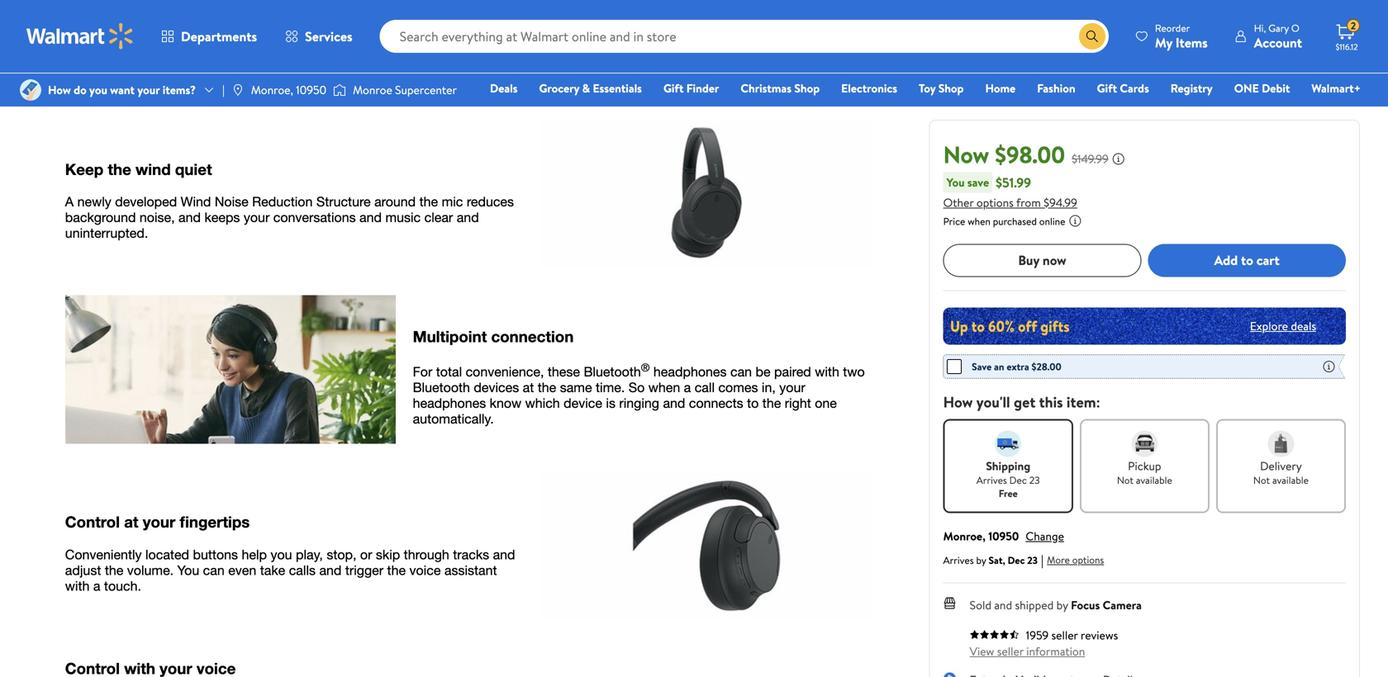 Task type: vqa. For each thing, say whether or not it's contained in the screenshot.
"not" inside Pickup Not available
yes



Task type: describe. For each thing, give the bounding box(es) containing it.
information
[[1027, 644, 1086, 660]]

walmart+ link
[[1305, 79, 1369, 97]]

gift for gift finder
[[664, 80, 684, 96]]

1 vertical spatial by
[[1057, 597, 1069, 614]]

and
[[995, 597, 1013, 614]]

explore
[[1251, 318, 1289, 334]]

save an extra $28.00
[[972, 360, 1062, 374]]

sat,
[[989, 554, 1006, 568]]

seller for 1959
[[1052, 628, 1079, 644]]

intent image for delivery image
[[1269, 431, 1295, 457]]

view seller information
[[970, 644, 1086, 660]]

from
[[1017, 194, 1041, 211]]

10950 for monroe, 10950 change
[[989, 528, 1020, 545]]

you'll
[[977, 392, 1011, 413]]

view seller information link
[[970, 644, 1086, 660]]

do
[[74, 82, 87, 98]]

essentials
[[593, 80, 642, 96]]

23 inside shipping arrives dec 23 free
[[1030, 473, 1040, 488]]

when
[[968, 214, 991, 228]]

options inside arrives by sat, dec 23 | more options
[[1073, 553, 1105, 567]]

this
[[1040, 392, 1064, 413]]

save an extra $28.00 element
[[948, 359, 1062, 375]]

how do you want your items?
[[48, 82, 196, 98]]

extra
[[1007, 360, 1030, 374]]

grocery & essentials link
[[532, 79, 650, 97]]

toy shop link
[[912, 79, 972, 97]]

not for pickup
[[1118, 473, 1134, 488]]

explore deals link
[[1244, 312, 1324, 341]]

monroe, 10950
[[251, 82, 327, 98]]

debit
[[1262, 80, 1291, 96]]

more options button
[[1048, 553, 1105, 567]]

o
[[1292, 21, 1300, 35]]

add to cart button
[[1149, 244, 1347, 277]]

$51.99
[[996, 173, 1032, 192]]

toy
[[919, 80, 936, 96]]

sold
[[970, 597, 992, 614]]

shop for christmas shop
[[795, 80, 820, 96]]

monroe, 10950 change
[[944, 528, 1065, 545]]

available for pickup
[[1137, 473, 1173, 488]]

fashion
[[1038, 80, 1076, 96]]

not for delivery
[[1254, 473, 1271, 488]]

now
[[944, 138, 990, 171]]

4.267 stars out of 5, based on 1959 seller reviews element
[[970, 630, 1020, 640]]

pickup
[[1129, 458, 1162, 474]]

reorder my items
[[1156, 21, 1208, 52]]

0 horizontal spatial |
[[222, 82, 225, 98]]

save
[[968, 174, 990, 190]]

delivery not available
[[1254, 458, 1309, 488]]

23 inside arrives by sat, dec 23 | more options
[[1028, 554, 1038, 568]]

hi, gary o account
[[1255, 21, 1303, 52]]

grocery & essentials
[[539, 80, 642, 96]]

fashion link
[[1030, 79, 1083, 97]]

more information on savings image
[[1323, 360, 1336, 373]]

more
[[1048, 553, 1070, 567]]

registry
[[1171, 80, 1213, 96]]

home link
[[978, 79, 1024, 97]]

$28.00
[[1032, 360, 1062, 374]]

you
[[89, 82, 107, 98]]

$98.00
[[995, 138, 1066, 171]]

$149.99
[[1072, 151, 1109, 167]]

 image for monroe, 10950
[[231, 83, 245, 97]]

dec inside arrives by sat, dec 23 | more options
[[1008, 554, 1025, 568]]

arrives inside arrives by sat, dec 23 | more options
[[944, 554, 974, 568]]

 image for how do you want your items?
[[20, 79, 41, 101]]

monroe
[[353, 82, 393, 98]]

now
[[1043, 251, 1067, 270]]

services
[[305, 27, 353, 45]]

gift for gift cards
[[1097, 80, 1118, 96]]

1959
[[1026, 628, 1049, 644]]

shop for toy shop
[[939, 80, 964, 96]]

my
[[1156, 33, 1173, 52]]

one debit
[[1235, 80, 1291, 96]]

christmas shop
[[741, 80, 820, 96]]

other
[[944, 194, 974, 211]]

sold and shipped by focus camera
[[970, 597, 1142, 614]]

purchased
[[993, 214, 1037, 228]]

1 horizontal spatial |
[[1042, 552, 1044, 570]]

item:
[[1067, 392, 1101, 413]]

cart
[[1257, 251, 1280, 270]]

&
[[582, 80, 590, 96]]

change button
[[1026, 528, 1065, 545]]

arrives by sat, dec 23 | more options
[[944, 552, 1105, 570]]

departments button
[[147, 17, 271, 56]]

walmart+
[[1312, 80, 1362, 96]]



Task type: locate. For each thing, give the bounding box(es) containing it.
other options from $94.99 button
[[944, 194, 1078, 211]]

add to cart
[[1215, 251, 1280, 270]]

gift left finder
[[664, 80, 684, 96]]

explore deals
[[1251, 318, 1317, 334]]

price
[[944, 214, 966, 228]]

available inside delivery not available
[[1273, 473, 1309, 488]]

10950 down services dropdown button
[[296, 82, 327, 98]]

reorder
[[1156, 21, 1191, 35]]

buy now
[[1019, 251, 1067, 270]]

monroe, up arrives by sat, dec 23 | more options
[[944, 528, 986, 545]]

camera
[[1103, 597, 1142, 614]]

seller for view
[[998, 644, 1024, 660]]

gift cards
[[1097, 80, 1150, 96]]

cards
[[1120, 80, 1150, 96]]

0 horizontal spatial not
[[1118, 473, 1134, 488]]

1 horizontal spatial not
[[1254, 473, 1271, 488]]

0 vertical spatial by
[[977, 554, 987, 568]]

supercenter
[[395, 82, 457, 98]]

0 vertical spatial monroe,
[[251, 82, 293, 98]]

23 left more
[[1028, 554, 1038, 568]]

available down 'intent image for pickup'
[[1137, 473, 1173, 488]]

$94.99
[[1044, 194, 1078, 211]]

not down 'intent image for pickup'
[[1118, 473, 1134, 488]]

2
[[1351, 19, 1357, 33]]

arrives inside shipping arrives dec 23 free
[[977, 473, 1008, 488]]

10950 for monroe, 10950
[[296, 82, 327, 98]]

not down "intent image for delivery"
[[1254, 473, 1271, 488]]

 image
[[20, 79, 41, 101], [231, 83, 245, 97]]

not
[[1118, 473, 1134, 488], [1254, 473, 1271, 488]]

monroe, for monroe, 10950 change
[[944, 528, 986, 545]]

0 vertical spatial 10950
[[296, 82, 327, 98]]

add
[[1215, 251, 1239, 270]]

view
[[970, 644, 995, 660]]

grocery
[[539, 80, 580, 96]]

1 available from the left
[[1137, 473, 1173, 488]]

10950
[[296, 82, 327, 98], [989, 528, 1020, 545]]

Walmart Site-Wide search field
[[380, 20, 1109, 53]]

0 horizontal spatial available
[[1137, 473, 1173, 488]]

how you'll get this item:
[[944, 392, 1101, 413]]

shipping arrives dec 23 free
[[977, 458, 1040, 501]]

1 vertical spatial 23
[[1028, 554, 1038, 568]]

seller right 1959 at bottom right
[[1052, 628, 1079, 644]]

 image left monroe, 10950 in the top left of the page
[[231, 83, 245, 97]]

gary
[[1269, 21, 1290, 35]]

10950 up sat,
[[989, 528, 1020, 545]]

0 horizontal spatial arrives
[[944, 554, 974, 568]]

seller down the 4.267 stars out of 5, based on 1959 seller reviews element
[[998, 644, 1024, 660]]

learn more about strikethrough prices image
[[1113, 152, 1126, 166]]

1 horizontal spatial  image
[[231, 83, 245, 97]]

how left do
[[48, 82, 71, 98]]

you
[[947, 174, 965, 190]]

1959 seller reviews
[[1026, 628, 1119, 644]]

deals
[[490, 80, 518, 96]]

1 vertical spatial how
[[944, 392, 973, 413]]

shop right christmas
[[795, 80, 820, 96]]

not inside pickup not available
[[1118, 473, 1134, 488]]

0 horizontal spatial shop
[[795, 80, 820, 96]]

services button
[[271, 17, 367, 56]]

2 not from the left
[[1254, 473, 1271, 488]]

christmas
[[741, 80, 792, 96]]

up to sixty percent off deals. shop now. image
[[944, 308, 1347, 345]]

2 available from the left
[[1273, 473, 1309, 488]]

change
[[1026, 528, 1065, 545]]

buy
[[1019, 251, 1040, 270]]

1 horizontal spatial arrives
[[977, 473, 1008, 488]]

1 horizontal spatial available
[[1273, 473, 1309, 488]]

0 horizontal spatial  image
[[20, 79, 41, 101]]

0 horizontal spatial gift
[[664, 80, 684, 96]]

$116.12
[[1336, 41, 1359, 52]]

online
[[1040, 214, 1066, 228]]

want
[[110, 82, 135, 98]]

1 horizontal spatial seller
[[1052, 628, 1079, 644]]

to
[[1242, 251, 1254, 270]]

0 vertical spatial how
[[48, 82, 71, 98]]

monroe,
[[251, 82, 293, 98], [944, 528, 986, 545]]

departments
[[181, 27, 257, 45]]

2 gift from the left
[[1097, 80, 1118, 96]]

1 vertical spatial options
[[1073, 553, 1105, 567]]

account
[[1255, 33, 1303, 52]]

shop inside christmas shop link
[[795, 80, 820, 96]]

options up price when purchased online
[[977, 194, 1014, 211]]

 image left do
[[20, 79, 41, 101]]

 image
[[333, 82, 346, 98]]

1 not from the left
[[1118, 473, 1134, 488]]

23 right 'free'
[[1030, 473, 1040, 488]]

intent image for pickup image
[[1132, 431, 1158, 457]]

get
[[1014, 392, 1036, 413]]

1 vertical spatial 10950
[[989, 528, 1020, 545]]

1 vertical spatial dec
[[1008, 554, 1025, 568]]

pickup not available
[[1118, 458, 1173, 488]]

1 horizontal spatial how
[[944, 392, 973, 413]]

gift finder
[[664, 80, 719, 96]]

arrives down intent image for shipping
[[977, 473, 1008, 488]]

0 horizontal spatial monroe,
[[251, 82, 293, 98]]

available down "intent image for delivery"
[[1273, 473, 1309, 488]]

price when purchased online
[[944, 214, 1066, 228]]

Search search field
[[380, 20, 1109, 53]]

1 horizontal spatial gift
[[1097, 80, 1118, 96]]

not inside delivery not available
[[1254, 473, 1271, 488]]

how left you'll at the right of page
[[944, 392, 973, 413]]

0 horizontal spatial how
[[48, 82, 71, 98]]

0 vertical spatial arrives
[[977, 473, 1008, 488]]

shop inside toy shop link
[[939, 80, 964, 96]]

gift inside "link"
[[664, 80, 684, 96]]

arrives
[[977, 473, 1008, 488], [944, 554, 974, 568]]

gift
[[664, 80, 684, 96], [1097, 80, 1118, 96]]

available
[[1137, 473, 1173, 488], [1273, 473, 1309, 488]]

0 horizontal spatial 10950
[[296, 82, 327, 98]]

monroe supercenter
[[353, 82, 457, 98]]

gift cards link
[[1090, 79, 1157, 97]]

1 gift from the left
[[664, 80, 684, 96]]

| right items?
[[222, 82, 225, 98]]

shipped
[[1016, 597, 1054, 614]]

one debit link
[[1227, 79, 1298, 97]]

now $98.00
[[944, 138, 1066, 171]]

free
[[999, 487, 1018, 501]]

options inside the you save $51.99 other options from $94.99
[[977, 194, 1014, 211]]

dec down intent image for shipping
[[1010, 473, 1027, 488]]

how for how do you want your items?
[[48, 82, 71, 98]]

monroe, for monroe, 10950
[[251, 82, 293, 98]]

you save $51.99 other options from $94.99
[[944, 173, 1078, 211]]

monroe, down services dropdown button
[[251, 82, 293, 98]]

2 shop from the left
[[939, 80, 964, 96]]

arrives left sat,
[[944, 554, 974, 568]]

electronics link
[[834, 79, 905, 97]]

1 vertical spatial arrives
[[944, 554, 974, 568]]

deals
[[1292, 318, 1317, 334]]

search icon image
[[1086, 30, 1099, 43]]

available for delivery
[[1273, 473, 1309, 488]]

0 vertical spatial 23
[[1030, 473, 1040, 488]]

0 horizontal spatial by
[[977, 554, 987, 568]]

items
[[1176, 33, 1208, 52]]

dec
[[1010, 473, 1027, 488], [1008, 554, 1025, 568]]

1 horizontal spatial 10950
[[989, 528, 1020, 545]]

dec inside shipping arrives dec 23 free
[[1010, 473, 1027, 488]]

christmas shop link
[[734, 79, 828, 97]]

by inside arrives by sat, dec 23 | more options
[[977, 554, 987, 568]]

| left more
[[1042, 552, 1044, 570]]

1 horizontal spatial options
[[1073, 553, 1105, 567]]

1 vertical spatial monroe,
[[944, 528, 986, 545]]

toy shop
[[919, 80, 964, 96]]

0 horizontal spatial seller
[[998, 644, 1024, 660]]

0 vertical spatial dec
[[1010, 473, 1027, 488]]

intent image for shipping image
[[996, 431, 1022, 457]]

buy now button
[[944, 244, 1142, 277]]

deals link
[[483, 79, 525, 97]]

how for how you'll get this item:
[[944, 392, 973, 413]]

0 vertical spatial options
[[977, 194, 1014, 211]]

Save an extra $28.00 checkbox
[[948, 359, 962, 374]]

1 horizontal spatial by
[[1057, 597, 1069, 614]]

by left sat,
[[977, 554, 987, 568]]

your
[[138, 82, 160, 98]]

options right more
[[1073, 553, 1105, 567]]

electronics
[[842, 80, 898, 96]]

shop right the toy
[[939, 80, 964, 96]]

walmart image
[[26, 23, 134, 50]]

available inside pickup not available
[[1137, 473, 1173, 488]]

0 vertical spatial |
[[222, 82, 225, 98]]

hi,
[[1255, 21, 1267, 35]]

1 vertical spatial |
[[1042, 552, 1044, 570]]

1 horizontal spatial monroe,
[[944, 528, 986, 545]]

gift left cards
[[1097, 80, 1118, 96]]

shipping
[[986, 458, 1031, 474]]

0 horizontal spatial options
[[977, 194, 1014, 211]]

reviews
[[1081, 628, 1119, 644]]

legal information image
[[1069, 214, 1082, 228]]

home
[[986, 80, 1016, 96]]

delivery
[[1261, 458, 1303, 474]]

1 horizontal spatial shop
[[939, 80, 964, 96]]

1 shop from the left
[[795, 80, 820, 96]]

finder
[[687, 80, 719, 96]]

dec right sat,
[[1008, 554, 1025, 568]]

by left "focus"
[[1057, 597, 1069, 614]]

focus
[[1071, 597, 1101, 614]]



